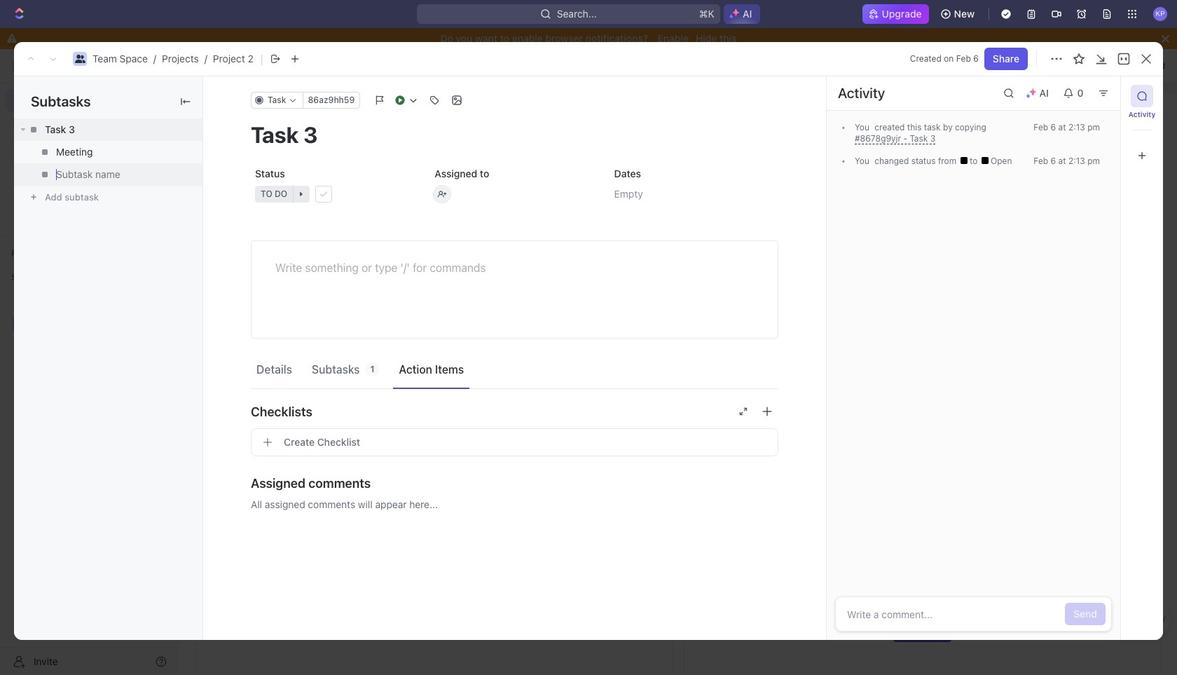 Task type: locate. For each thing, give the bounding box(es) containing it.
feb 6 at 2:13 pm down 0 "dropdown button"
[[1034, 122, 1101, 133]]

on right turning
[[587, 72, 599, 84]]

home link
[[6, 89, 172, 111]]

‎task for ‎task 1
[[233, 252, 253, 264]]

team space link right user group icon
[[93, 53, 148, 65]]

2 you from the top
[[855, 156, 870, 166]]

0 horizontal spatial will
[[358, 498, 373, 510]]

this up -
[[908, 122, 922, 133]]

task
[[925, 122, 941, 133], [929, 628, 946, 639]]

1 horizontal spatial appear
[[926, 600, 954, 611]]

will up add task button
[[911, 600, 924, 611]]

0 horizontal spatial space
[[120, 53, 148, 65]]

subtasks up inbox
[[31, 93, 91, 109]]

learn more link
[[848, 72, 899, 84]]

you created this task by copying #8678g9yjr - task 3
[[855, 122, 987, 144]]

1 vertical spatial team
[[233, 185, 257, 197]]

0 vertical spatial comments
[[309, 476, 371, 490]]

team right user group icon
[[93, 53, 117, 65]]

1 ‎task from the top
[[233, 252, 253, 264]]

good
[[212, 112, 254, 132]]

task 3 link down home link
[[14, 118, 203, 141]]

this
[[720, 32, 737, 44], [908, 122, 922, 133]]

2 pm from the top
[[1088, 156, 1101, 166]]

you right the do
[[456, 32, 473, 44]]

to inside the task sidebar content 'section'
[[970, 156, 981, 166]]

on
[[945, 53, 954, 64], [587, 72, 599, 84]]

appear
[[375, 498, 407, 510], [926, 600, 954, 611]]

0 horizontal spatial edit
[[601, 72, 619, 84]]

1 vertical spatial this
[[908, 122, 922, 133]]

1 vertical spatial 2
[[256, 275, 262, 287]]

add inside add task button
[[910, 628, 926, 639]]

at down 0 "dropdown button"
[[1059, 122, 1067, 133]]

my work
[[213, 397, 260, 409]]

0 horizontal spatial team space link
[[93, 53, 148, 65]]

1 horizontal spatial home
[[204, 60, 231, 72]]

1 you from the top
[[855, 122, 870, 133]]

your left home!
[[495, 72, 515, 84]]

team space link
[[93, 53, 148, 65], [208, 180, 666, 203]]

2 left |
[[248, 53, 254, 65]]

task up task 1
[[233, 297, 253, 309]]

task left by
[[925, 122, 941, 133]]

‎task for ‎task 2
[[233, 275, 253, 287]]

/ left projects
[[153, 53, 156, 65]]

1 vertical spatial home
[[34, 94, 61, 106]]

pm down 0 "dropdown button"
[[1088, 122, 1101, 133]]

ai button right ⌘k
[[724, 4, 760, 24]]

1 vertical spatial feb 6 at 2:13 pm
[[1034, 156, 1101, 166]]

edit inside alert
[[601, 72, 619, 84]]

task
[[268, 95, 286, 105], [45, 123, 66, 135], [910, 133, 928, 144], [233, 230, 253, 242], [233, 297, 253, 309], [233, 320, 253, 332]]

kendall
[[339, 112, 396, 132]]

task right -
[[910, 133, 928, 144]]

excel & csv link
[[1104, 602, 1171, 637]]

2 inside 'link'
[[256, 297, 262, 309]]

0 horizontal spatial ai button
[[724, 4, 760, 24]]

team
[[93, 53, 117, 65], [233, 185, 257, 197]]

activity
[[839, 85, 886, 101], [1129, 110, 1156, 118]]

comments down assigned comments
[[308, 498, 356, 510]]

2 feb 6 at 2:13 pm from the top
[[1034, 156, 1101, 166]]

docs
[[34, 142, 57, 154]]

3 up ‎task 1
[[256, 230, 262, 242]]

edit left layout
[[601, 72, 619, 84]]

0 horizontal spatial here.
[[956, 600, 976, 611]]

assigned inside dropdown button
[[251, 476, 306, 490]]

me
[[767, 397, 783, 409]]

‎task
[[233, 252, 253, 264], [233, 275, 253, 287]]

‎task down ‎task 1
[[233, 275, 253, 287]]

assigned for tasks
[[846, 600, 882, 611]]

1 vertical spatial 6
[[1051, 122, 1057, 133]]

0 vertical spatial here.
[[977, 293, 997, 304]]

ai
[[743, 8, 753, 20], [1040, 87, 1050, 99]]

tree inside sidebar navigation
[[6, 289, 172, 478]]

1 pm from the top
[[1088, 122, 1101, 133]]

1 horizontal spatial this
[[908, 122, 922, 133]]

you inside you created this task by copying #8678g9yjr - task 3
[[855, 122, 870, 133]]

to left "me"
[[753, 397, 764, 409]]

0 vertical spatial 6
[[974, 53, 979, 64]]

1 vertical spatial assigned
[[701, 397, 751, 409]]

dates
[[615, 168, 641, 179]]

enable
[[658, 32, 689, 44]]

cards.
[[817, 72, 845, 84]]

pm up 'today'
[[1088, 156, 1101, 166]]

task 2
[[233, 297, 262, 309]]

assigned right tasks on the bottom of the page
[[846, 600, 882, 611]]

on right created
[[945, 53, 954, 64]]

comments up all assigned comments will appear here...
[[309, 476, 371, 490]]

home up inbox
[[34, 94, 61, 106]]

activity inside the task sidebar content 'section'
[[839, 85, 886, 101]]

customize
[[445, 72, 493, 84]]

you up #8678g9yjr
[[855, 122, 870, 133]]

will left the 'here...'
[[358, 498, 373, 510]]

1 horizontal spatial task 3
[[233, 230, 262, 242]]

on inside alert
[[587, 72, 599, 84]]

0 vertical spatial 1
[[256, 252, 261, 264]]

appear up add task
[[926, 600, 954, 611]]

to inside dropdown button
[[261, 189, 273, 199]]

today
[[1100, 184, 1124, 195]]

‎task up ‎task 2
[[233, 252, 253, 264]]

team down recents
[[233, 185, 257, 197]]

at right open
[[1059, 156, 1067, 166]]

1 vertical spatial on
[[587, 72, 599, 84]]

0 horizontal spatial on
[[587, 72, 599, 84]]

0 horizontal spatial home
[[34, 94, 61, 106]]

and
[[768, 72, 785, 84]]

feb right open
[[1034, 156, 1049, 166]]

timesheets
[[34, 189, 86, 201]]

comments inside assigned comments dropdown button
[[309, 476, 371, 490]]

your
[[495, 72, 515, 84], [878, 293, 895, 304]]

feb 6 at 2:13 pm up 'today'
[[1034, 156, 1101, 166]]

0 vertical spatial task
[[925, 122, 941, 133]]

csv
[[1150, 615, 1166, 624]]

2:13 for changed status from
[[1069, 156, 1086, 166]]

to left drag,
[[704, 72, 713, 84]]

add down tasks assigned to you will appear here.
[[910, 628, 926, 639]]

2 vertical spatial 2
[[256, 297, 262, 309]]

favorites
[[11, 248, 48, 259]]

2 vertical spatial assigned
[[251, 476, 306, 490]]

tree
[[6, 289, 172, 478]]

0 vertical spatial ‎task
[[233, 252, 253, 264]]

3 up meeting
[[69, 123, 75, 135]]

drop,
[[742, 72, 766, 84]]

1 vertical spatial you
[[685, 72, 701, 84]]

dashboards
[[34, 165, 88, 177]]

ai button
[[724, 4, 760, 24], [1021, 82, 1058, 104]]

2 horizontal spatial 3
[[931, 133, 936, 144]]

1 horizontal spatial task 3 link
[[208, 225, 666, 247]]

6 for changed status from
[[1051, 156, 1057, 166]]

assigned
[[435, 168, 478, 179], [701, 397, 751, 409], [251, 476, 306, 490]]

6 right open
[[1051, 156, 1057, 166]]

0 vertical spatial team space link
[[93, 53, 148, 65]]

task down the task 2
[[233, 320, 253, 332]]

create checklist button
[[251, 428, 779, 456]]

user group image
[[14, 320, 25, 328]]

1 vertical spatial appear
[[926, 600, 954, 611]]

feb for created this task by copying
[[1034, 122, 1049, 133]]

hide
[[696, 32, 718, 44]]

6 down ai dropdown button
[[1051, 122, 1057, 133]]

1 vertical spatial at
[[1059, 156, 1067, 166]]

task button
[[251, 92, 303, 109]]

home
[[204, 60, 231, 72], [34, 94, 61, 106]]

0 vertical spatial 2
[[248, 53, 254, 65]]

task 3 link
[[14, 118, 203, 141], [208, 225, 666, 247]]

0 vertical spatial feb 6 at 2:13 pm
[[1034, 122, 1101, 133]]

from inside the task sidebar content 'section'
[[939, 156, 957, 166]]

0 vertical spatial team
[[93, 53, 117, 65]]

add down the dashboards
[[45, 191, 62, 203]]

assigned comments button
[[251, 466, 779, 500]]

you up add task button
[[894, 600, 909, 611]]

3 up status at right top
[[931, 133, 936, 144]]

2 horizontal spatial assigned
[[701, 397, 751, 409]]

checklists button
[[251, 395, 779, 428]]

1 horizontal spatial here.
[[977, 293, 997, 304]]

copying
[[956, 122, 987, 133]]

pm for created this task by copying
[[1088, 122, 1101, 133]]

task 3 up "docs"
[[45, 123, 75, 135]]

agenda
[[801, 293, 831, 304]]

0 horizontal spatial assigned
[[265, 498, 305, 510]]

1 vertical spatial ai
[[1040, 87, 1050, 99]]

1 horizontal spatial activity
[[1129, 110, 1156, 118]]

upgrade
[[882, 8, 922, 20]]

1 vertical spatial ai button
[[1021, 82, 1058, 104]]

1 horizontal spatial ai button
[[1021, 82, 1058, 104]]

this right hide
[[720, 32, 737, 44]]

2 vertical spatial you
[[894, 600, 909, 611]]

2 vertical spatial feb
[[1034, 156, 1049, 166]]

to right tasks on the bottom of the page
[[884, 600, 892, 611]]

1 horizontal spatial add
[[910, 628, 926, 639]]

1 horizontal spatial team space link
[[208, 180, 666, 203]]

2 2:13 from the top
[[1069, 156, 1086, 166]]

0 vertical spatial ai
[[743, 8, 753, 20]]

1 vertical spatial assigned
[[846, 600, 882, 611]]

2:13
[[1069, 122, 1086, 133], [1069, 156, 1086, 166]]

0 vertical spatial subtasks
[[31, 93, 91, 109]]

add inside add subtask 'button'
[[45, 191, 62, 203]]

to down edit task name text field
[[480, 168, 490, 179]]

1 vertical spatial 1
[[256, 320, 261, 332]]

here...
[[410, 498, 438, 510]]

2 down ‎task 2
[[256, 297, 262, 309]]

task 3 link up ‎task 2 link
[[208, 225, 666, 247]]

3 inside you created this task by copying #8678g9yjr - task 3
[[931, 133, 936, 144]]

0 vertical spatial from
[[939, 156, 957, 166]]

share button
[[985, 48, 1029, 70]]

edit left layout:
[[966, 60, 983, 72]]

layout:
[[986, 60, 1016, 72]]

task 2 link
[[208, 292, 666, 315]]

0 vertical spatial home
[[204, 60, 231, 72]]

0 horizontal spatial assigned
[[251, 476, 306, 490]]

ai left 0 "dropdown button"
[[1040, 87, 1050, 99]]

will left show
[[939, 293, 952, 304]]

you right allows
[[685, 72, 701, 84]]

you inside alert
[[685, 72, 701, 84]]

2:13 for created this task by copying
[[1069, 122, 1086, 133]]

appear left the 'here...'
[[375, 498, 407, 510]]

2 ‎task from the top
[[233, 275, 253, 287]]

inbox
[[34, 118, 58, 130]]

0 horizontal spatial task 3 link
[[14, 118, 203, 141]]

0 horizontal spatial /
[[153, 53, 156, 65]]

‎task 1 link
[[208, 247, 666, 270]]

1 vertical spatial ‎task
[[233, 275, 253, 287]]

add subtask
[[45, 191, 99, 203]]

space inside team space / projects / project 2 |
[[120, 53, 148, 65]]

2 inside team space / projects / project 2 |
[[248, 53, 254, 65]]

1 2:13 from the top
[[1069, 122, 1086, 133]]

at for changed status from
[[1059, 156, 1067, 166]]

1 horizontal spatial subtasks
[[312, 363, 360, 375]]

2 / from the left
[[205, 53, 207, 65]]

your left 'calendars'
[[878, 293, 895, 304]]

1 at from the top
[[1059, 122, 1067, 133]]

do
[[275, 189, 288, 199]]

0 vertical spatial your
[[495, 72, 515, 84]]

task up afternoon,
[[268, 95, 286, 105]]

team for team space
[[233, 185, 257, 197]]

2 at from the top
[[1059, 156, 1067, 166]]

2 vertical spatial 6
[[1051, 156, 1057, 166]]

1 inside task 1 link
[[256, 320, 261, 332]]

0 vertical spatial edit
[[966, 60, 983, 72]]

alert
[[179, 63, 1178, 94]]

space down status
[[260, 185, 288, 197]]

0 horizontal spatial this
[[720, 32, 737, 44]]

1 vertical spatial space
[[260, 185, 288, 197]]

1 down the task 2
[[256, 320, 261, 332]]

1 horizontal spatial from
[[939, 156, 957, 166]]

resize
[[788, 72, 815, 84]]

0 vertical spatial on
[[945, 53, 954, 64]]

1 feb 6 at 2:13 pm from the top
[[1034, 122, 1101, 133]]

space left "projects" link
[[120, 53, 148, 65]]

6
[[974, 53, 979, 64], [1051, 122, 1057, 133], [1051, 156, 1057, 166]]

home right "projects" link
[[204, 60, 231, 72]]

team inside team space / projects / project 2 |
[[93, 53, 117, 65]]

show
[[954, 293, 975, 304]]

today button
[[1094, 182, 1129, 198]]

0 vertical spatial ai button
[[724, 4, 760, 24]]

to left do on the top
[[261, 189, 273, 199]]

1 vertical spatial task 3 link
[[208, 225, 666, 247]]

0 vertical spatial add
[[45, 191, 62, 203]]

created on feb 6
[[911, 53, 979, 64]]

pm for changed status from
[[1088, 156, 1101, 166]]

1 vertical spatial subtasks
[[312, 363, 360, 375]]

feb left layout:
[[957, 53, 972, 64]]

1 vertical spatial you
[[855, 156, 870, 166]]

space for team space / projects / project 2 |
[[120, 53, 148, 65]]

to left open
[[970, 156, 981, 166]]

ai button left 0 in the top of the page
[[1021, 82, 1058, 104]]

layout
[[621, 72, 652, 84]]

task down tasks assigned to you will appear here.
[[929, 628, 946, 639]]

from right status at right top
[[939, 156, 957, 166]]

6 left layout:
[[974, 53, 979, 64]]

1 horizontal spatial /
[[205, 53, 207, 65]]

feb 6 at 2:13 pm for created this task by copying
[[1034, 122, 1101, 133]]

assigned comments
[[251, 476, 371, 490]]

space for team space
[[260, 185, 288, 197]]

at
[[1059, 122, 1067, 133], [1059, 156, 1067, 166]]

1 up ‎task 2
[[256, 252, 261, 264]]

you for you
[[855, 156, 870, 166]]

activity down learn
[[839, 85, 886, 101]]

1 horizontal spatial team
[[233, 185, 257, 197]]

assigned to me
[[701, 397, 783, 409]]

you down #8678g9yjr
[[855, 156, 870, 166]]

send
[[1074, 608, 1098, 620]]

task 3 up ‎task 1
[[233, 230, 262, 242]]

you
[[855, 122, 870, 133], [855, 156, 870, 166]]

to do
[[261, 189, 288, 199]]

activity down cards
[[1129, 110, 1156, 118]]

task 1 link
[[208, 315, 666, 337]]

1 horizontal spatial edit
[[966, 60, 983, 72]]

1 vertical spatial edit
[[601, 72, 619, 84]]

subtasks right details
[[312, 363, 360, 375]]

1 vertical spatial activity
[[1129, 110, 1156, 118]]

2 up the task 2
[[256, 275, 262, 287]]

feb down ai dropdown button
[[1034, 122, 1049, 133]]

team space link down assigned to
[[208, 180, 666, 203]]

1 left action
[[370, 364, 375, 374]]

recents
[[213, 161, 256, 174]]

1 inside ‎task 1 link
[[256, 252, 261, 264]]

/ left the project
[[205, 53, 207, 65]]

to do button
[[251, 182, 419, 207]]

0 vertical spatial assigned
[[265, 498, 305, 510]]

1 vertical spatial feb
[[1034, 122, 1049, 133]]

assigned right all in the bottom left of the page
[[265, 498, 305, 510]]

1 vertical spatial from
[[857, 293, 876, 304]]

1 horizontal spatial ai
[[1040, 87, 1050, 99]]

0 vertical spatial task 3
[[45, 123, 75, 135]]

1 horizontal spatial on
[[945, 53, 954, 64]]

comments
[[309, 476, 371, 490], [308, 498, 356, 510]]

1 vertical spatial 2:13
[[1069, 156, 1086, 166]]

0 vertical spatial pm
[[1088, 122, 1101, 133]]

from right items
[[857, 293, 876, 304]]

ai right ⌘k
[[743, 8, 753, 20]]

my
[[213, 397, 229, 409]]

1 horizontal spatial assigned
[[435, 168, 478, 179]]

1 vertical spatial pm
[[1088, 156, 1101, 166]]

to inside alert
[[704, 72, 713, 84]]

learn
[[848, 72, 873, 84]]

0 horizontal spatial you
[[456, 32, 473, 44]]

0 horizontal spatial add
[[45, 191, 62, 203]]

add for add task
[[910, 628, 926, 639]]

&
[[1143, 615, 1148, 624]]



Task type: describe. For each thing, give the bounding box(es) containing it.
team space
[[233, 185, 288, 197]]

all
[[251, 498, 262, 510]]

work
[[232, 397, 260, 409]]

to right want
[[500, 32, 510, 44]]

task up "docs"
[[45, 123, 66, 135]]

Edit task name text field
[[251, 121, 779, 148]]

action items
[[399, 363, 464, 375]]

1 horizontal spatial your
[[878, 293, 895, 304]]

0 button
[[1058, 82, 1093, 104]]

user group image
[[75, 55, 85, 63]]

|
[[261, 52, 263, 66]]

sidebar navigation
[[0, 49, 179, 675]]

details
[[257, 363, 292, 375]]

browser
[[546, 32, 583, 44]]

2 horizontal spatial you
[[894, 600, 909, 611]]

checklists
[[251, 404, 313, 419]]

🏡 customize your home! turning on edit layout allows you to drag, drop, and resize cards. learn more
[[429, 72, 899, 84]]

86az9hh59 button
[[303, 92, 361, 109]]

created
[[875, 122, 905, 133]]

checklist
[[317, 436, 360, 448]]

subtask
[[65, 191, 99, 203]]

0 horizontal spatial task 3
[[45, 123, 75, 135]]

⌘k
[[700, 8, 715, 20]]

kp button
[[1150, 3, 1172, 25]]

at for created this task by copying
[[1059, 122, 1067, 133]]

project
[[213, 53, 245, 65]]

1 vertical spatial task 3
[[233, 230, 262, 242]]

2 vertical spatial 1
[[370, 364, 375, 374]]

edit layout:
[[966, 60, 1016, 72]]

from for status
[[939, 156, 957, 166]]

more
[[876, 72, 899, 84]]

new
[[955, 8, 975, 20]]

add task button
[[893, 625, 951, 642]]

‎task 2 link
[[208, 270, 666, 292]]

timesheets link
[[6, 184, 172, 207]]

home inside sidebar navigation
[[34, 94, 61, 106]]

1 horizontal spatial will
[[911, 600, 924, 611]]

team for team space / projects / project 2 |
[[93, 53, 117, 65]]

inbox link
[[6, 113, 172, 135]]

send button
[[1066, 603, 1106, 625]]

task up ‎task 1
[[233, 230, 253, 242]]

activity inside task sidebar navigation tab list
[[1129, 110, 1156, 118]]

task 1
[[233, 320, 261, 332]]

task inside add task button
[[929, 628, 946, 639]]

0 vertical spatial will
[[939, 293, 952, 304]]

open
[[989, 156, 1013, 166]]

by
[[944, 122, 953, 133]]

1 horizontal spatial 3
[[256, 230, 262, 242]]

kp
[[1156, 9, 1166, 18]]

meeting link
[[14, 141, 203, 163]]

assigned for assigned to me
[[701, 397, 751, 409]]

task sidebar navigation tab list
[[1127, 85, 1158, 167]]

assigned for assigned to
[[435, 168, 478, 179]]

assigned for all
[[265, 498, 305, 510]]

you for you created this task by copying #8678g9yjr - task 3
[[855, 122, 870, 133]]

meeting
[[56, 146, 93, 158]]

from for items
[[857, 293, 876, 304]]

manage cards button
[[1055, 55, 1139, 77]]

details button
[[251, 356, 298, 382]]

empty button
[[610, 182, 779, 207]]

task inside 'dropdown button'
[[268, 95, 286, 105]]

changed status from
[[873, 156, 959, 166]]

1 vertical spatial team space link
[[208, 180, 666, 203]]

create
[[284, 436, 315, 448]]

Subtask name text field
[[56, 169, 164, 180]]

team space / projects / project 2 |
[[93, 52, 263, 66]]

add for add subtask
[[45, 191, 62, 203]]

allows
[[654, 72, 682, 84]]

projects link
[[162, 53, 199, 65]]

tasks
[[822, 600, 844, 611]]

task sidebar content section
[[824, 76, 1121, 640]]

search...
[[558, 8, 598, 20]]

feb 6 at 2:13 pm for changed status from
[[1034, 156, 1101, 166]]

status
[[255, 168, 285, 179]]

2 for ‎task
[[256, 275, 262, 287]]

notifications?
[[586, 32, 648, 44]]

favorites button
[[6, 245, 62, 262]]

2 for task
[[256, 297, 262, 309]]

task inside you created this task by copying #8678g9yjr - task 3
[[910, 133, 928, 144]]

assigned for assigned comments
[[251, 476, 306, 490]]

spaces
[[11, 272, 41, 283]]

task inside you created this task by copying #8678g9yjr - task 3
[[925, 122, 941, 133]]

-
[[904, 133, 908, 144]]

0 horizontal spatial ai
[[743, 8, 753, 20]]

projects
[[162, 53, 199, 65]]

dashboards link
[[6, 161, 172, 183]]

1 vertical spatial here.
[[956, 600, 976, 611]]

excel & csv
[[1121, 615, 1166, 624]]

🏡
[[429, 72, 442, 84]]

want
[[475, 32, 498, 44]]

alert containing 🏡 customize your home! turning on edit layout allows you to drag, drop, and resize cards.
[[179, 63, 1178, 94]]

empty
[[615, 188, 643, 200]]

task inside 'link'
[[233, 297, 253, 309]]

project 2 link
[[213, 53, 254, 65]]

do
[[441, 32, 453, 44]]

86az9hh59
[[308, 95, 355, 105]]

‎task 1
[[233, 252, 261, 264]]

feb for changed status from
[[1034, 156, 1049, 166]]

manage cards
[[1063, 60, 1130, 72]]

tasks assigned to you will appear here.
[[822, 600, 979, 611]]

6 for created this task by copying
[[1051, 122, 1057, 133]]

this inside you created this task by copying #8678g9yjr - task 3
[[908, 122, 922, 133]]

add task
[[910, 628, 946, 639]]

0 horizontal spatial 3
[[69, 123, 75, 135]]

manage
[[1063, 60, 1100, 72]]

afternoon,
[[258, 112, 336, 132]]

0 vertical spatial this
[[720, 32, 737, 44]]

1 vertical spatial comments
[[308, 498, 356, 510]]

good afternoon, kendall
[[212, 112, 396, 132]]

ai inside dropdown button
[[1040, 87, 1050, 99]]

drag,
[[716, 72, 739, 84]]

1 for task 1
[[256, 320, 261, 332]]

items
[[833, 293, 855, 304]]

0 vertical spatial feb
[[957, 53, 972, 64]]

‎task 2
[[233, 275, 262, 287]]

1 / from the left
[[153, 53, 156, 65]]

new button
[[935, 3, 984, 25]]

1 for ‎task 1
[[256, 252, 261, 264]]

invite
[[34, 655, 58, 667]]

0 vertical spatial appear
[[375, 498, 407, 510]]

status
[[912, 156, 936, 166]]

ai button
[[1021, 82, 1058, 104]]

action
[[399, 363, 432, 375]]

0 vertical spatial task 3 link
[[14, 118, 203, 141]]

cards
[[1103, 60, 1130, 72]]



Task type: vqa. For each thing, say whether or not it's contained in the screenshot.
RECENTS
yes



